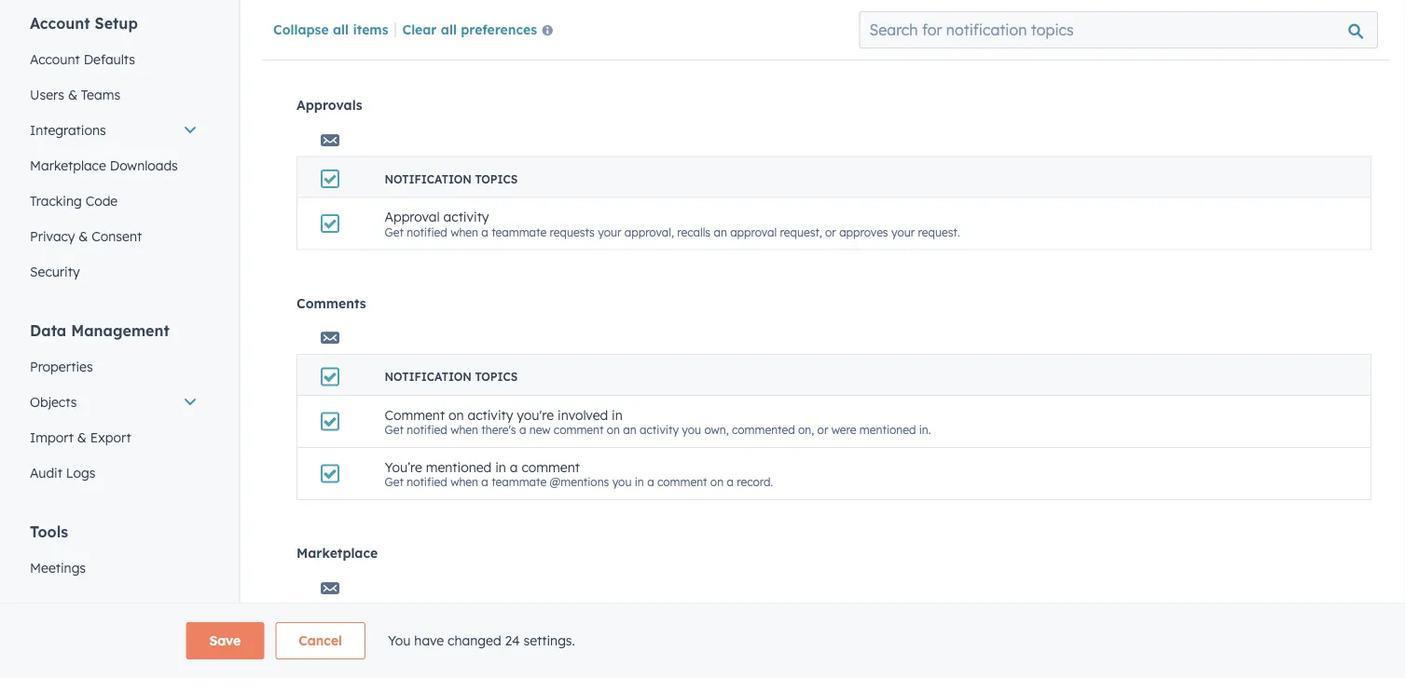 Task type: locate. For each thing, give the bounding box(es) containing it.
mentioned left "in."
[[860, 423, 916, 437]]

scan
[[431, 10, 459, 27], [534, 27, 559, 41]]

you right @mentions
[[612, 475, 632, 489]]

comment
[[385, 407, 445, 423]]

marketplace up cancel
[[296, 545, 378, 562]]

mentioned
[[860, 423, 916, 437], [426, 459, 492, 475]]

&
[[68, 87, 77, 103], [79, 228, 88, 245], [77, 430, 87, 446]]

1 vertical spatial you
[[612, 475, 632, 489]]

teammate inside 'approval activity get notified when a teammate requests your approval, recalls an approval request, or approves your request.'
[[492, 225, 547, 239]]

you're
[[517, 407, 554, 423]]

an
[[714, 225, 727, 239], [623, 423, 637, 437]]

account setup
[[30, 14, 138, 33]]

a
[[481, 27, 488, 41], [481, 225, 488, 239], [519, 423, 526, 437], [510, 459, 518, 475], [481, 475, 488, 489], [647, 475, 654, 489], [727, 475, 734, 489]]

import & export
[[30, 430, 131, 446]]

an right involved
[[623, 423, 637, 437]]

security
[[30, 264, 80, 280]]

& for export
[[77, 430, 87, 446]]

calling link
[[19, 586, 209, 622]]

on inside you're mentioned in a comment get notified when a teammate @mentions you in a comment on a record.
[[710, 475, 724, 489]]

3 topics from the top
[[475, 620, 518, 634]]

0 horizontal spatial all
[[333, 21, 349, 37]]

cookie scan status get notified when a request scan finishes
[[385, 10, 602, 41]]

0 vertical spatial marketplace
[[30, 158, 106, 174]]

0 horizontal spatial marketplace
[[30, 158, 106, 174]]

notification
[[385, 172, 472, 186], [385, 370, 472, 384], [385, 620, 472, 634]]

1 vertical spatial mentioned
[[426, 459, 492, 475]]

24
[[505, 633, 520, 649]]

notified
[[407, 27, 447, 41], [407, 225, 447, 239], [407, 423, 447, 437], [407, 475, 447, 489]]

activity right approval
[[443, 209, 489, 225]]

get
[[385, 27, 404, 41], [385, 225, 404, 239], [385, 423, 404, 437], [385, 475, 404, 489]]

activity
[[443, 209, 489, 225], [468, 407, 513, 423], [640, 423, 679, 437]]

when inside 'approval activity get notified when a teammate requests your approval, recalls an approval request, or approves your request.'
[[451, 225, 478, 239]]

security link
[[19, 255, 209, 290]]

3 when from the top
[[451, 423, 478, 437]]

notified inside comment on activity you're involved in get notified when there's a new comment on an activity you own, commented on, or were mentioned in.
[[407, 423, 447, 437]]

on
[[448, 407, 464, 423], [607, 423, 620, 437], [710, 475, 724, 489]]

1 vertical spatial &
[[79, 228, 88, 245]]

in right @mentions
[[635, 475, 644, 489]]

when
[[451, 27, 478, 41], [451, 225, 478, 239], [451, 423, 478, 437], [451, 475, 478, 489]]

marketplace for marketplace downloads
[[30, 158, 106, 174]]

clear all preferences
[[402, 21, 537, 37]]

account
[[30, 14, 90, 33], [30, 51, 80, 68]]

or right request,
[[825, 225, 836, 239]]

tools element
[[19, 522, 209, 679]]

cancel
[[299, 633, 342, 649]]

0 vertical spatial topics
[[475, 172, 518, 186]]

1 horizontal spatial an
[[714, 225, 727, 239]]

marketplace
[[30, 158, 106, 174], [296, 545, 378, 562]]

2 vertical spatial topics
[[475, 620, 518, 634]]

1 horizontal spatial all
[[441, 21, 457, 37]]

all
[[333, 21, 349, 37], [441, 21, 457, 37]]

1 vertical spatial account
[[30, 51, 80, 68]]

0 horizontal spatial you
[[612, 475, 632, 489]]

you left the "own,"
[[682, 423, 701, 437]]

commented
[[732, 423, 795, 437]]

1 notification topics from the top
[[385, 172, 518, 186]]

2 all from the left
[[441, 21, 457, 37]]

0 vertical spatial &
[[68, 87, 77, 103]]

4 get from the top
[[385, 475, 404, 489]]

record.
[[737, 475, 773, 489]]

comment right "new"
[[554, 423, 604, 437]]

1 when from the top
[[451, 27, 478, 41]]

teammate
[[492, 225, 547, 239], [492, 475, 547, 489]]

all left 'items'
[[333, 21, 349, 37]]

on up you're mentioned in a comment get notified when a teammate @mentions you in a comment on a record.
[[607, 423, 620, 437]]

comment on activity you're involved in get notified when there's a new comment on an activity you own, commented on, or were mentioned in.
[[385, 407, 931, 437]]

1 get from the top
[[385, 27, 404, 41]]

privacy & consent link
[[19, 219, 209, 255]]

1 topics from the top
[[475, 172, 518, 186]]

0 vertical spatial teammate
[[492, 225, 547, 239]]

tracking code
[[30, 193, 118, 209]]

notification topics for comments
[[385, 370, 518, 384]]

notification up comment on the bottom of page
[[385, 370, 472, 384]]

get inside you're mentioned in a comment get notified when a teammate @mentions you in a comment on a record.
[[385, 475, 404, 489]]

notification left 24
[[385, 620, 472, 634]]

account for account defaults
[[30, 51, 80, 68]]

1 horizontal spatial scan
[[534, 27, 559, 41]]

1 vertical spatial an
[[623, 423, 637, 437]]

& right privacy at the left top of the page
[[79, 228, 88, 245]]

& left export
[[77, 430, 87, 446]]

marketplace downloads link
[[19, 148, 209, 184]]

get inside cookie scan status get notified when a request scan finishes
[[385, 27, 404, 41]]

notified inside cookie scan status get notified when a request scan finishes
[[407, 27, 447, 41]]

marketplace for marketplace
[[296, 545, 378, 562]]

in down there's
[[495, 459, 506, 475]]

collapse all items button
[[273, 21, 388, 37]]

audit
[[30, 465, 62, 482]]

3 notified from the top
[[407, 423, 447, 437]]

account up account defaults
[[30, 14, 90, 33]]

0 vertical spatial notification
[[385, 172, 472, 186]]

0 vertical spatial notification topics
[[385, 172, 518, 186]]

marketplace inside 'account setup' element
[[30, 158, 106, 174]]

account up users
[[30, 51, 80, 68]]

0 vertical spatial mentioned
[[860, 423, 916, 437]]

approval
[[385, 209, 440, 225]]

1 horizontal spatial mentioned
[[860, 423, 916, 437]]

comment down "new"
[[522, 459, 580, 475]]

all inside button
[[441, 21, 457, 37]]

1 notification from the top
[[385, 172, 472, 186]]

marketplace down integrations
[[30, 158, 106, 174]]

2 notification topics from the top
[[385, 370, 518, 384]]

2 account from the top
[[30, 51, 80, 68]]

your left request.
[[891, 225, 915, 239]]

2 vertical spatial &
[[77, 430, 87, 446]]

& right users
[[68, 87, 77, 103]]

audit logs link
[[19, 456, 209, 491]]

0 vertical spatial or
[[825, 225, 836, 239]]

save
[[209, 633, 241, 649]]

an right the recalls
[[714, 225, 727, 239]]

notification up approval
[[385, 172, 472, 186]]

clear all preferences button
[[402, 19, 561, 42]]

0 horizontal spatial an
[[623, 423, 637, 437]]

1 account from the top
[[30, 14, 90, 33]]

notification topics
[[385, 172, 518, 186], [385, 370, 518, 384], [385, 620, 518, 634]]

you
[[682, 423, 701, 437], [612, 475, 632, 489]]

1 horizontal spatial on
[[607, 423, 620, 437]]

or right on,
[[817, 423, 828, 437]]

finishes
[[562, 27, 602, 41]]

all right clear
[[441, 21, 457, 37]]

scan right request
[[534, 27, 559, 41]]

your right requests
[[598, 225, 621, 239]]

in right involved
[[612, 407, 623, 423]]

2 vertical spatial notification
[[385, 620, 472, 634]]

in.
[[919, 423, 931, 437]]

cookie
[[385, 10, 427, 27]]

1 vertical spatial marketplace
[[296, 545, 378, 562]]

mentioned down there's
[[426, 459, 492, 475]]

account inside account defaults link
[[30, 51, 80, 68]]

tracking
[[30, 193, 82, 209]]

activity inside 'approval activity get notified when a teammate requests your approval, recalls an approval request, or approves your request.'
[[443, 209, 489, 225]]

on left record.
[[710, 475, 724, 489]]

2 notification from the top
[[385, 370, 472, 384]]

3 notification from the top
[[385, 620, 472, 634]]

status
[[463, 10, 501, 27]]

notification topics for marketplace
[[385, 620, 518, 634]]

teams
[[81, 87, 120, 103]]

2 vertical spatial notification topics
[[385, 620, 518, 634]]

have
[[414, 633, 444, 649]]

or
[[825, 225, 836, 239], [817, 423, 828, 437]]

1 horizontal spatial your
[[891, 225, 915, 239]]

get inside comment on activity you're involved in get notified when there's a new comment on an activity you own, commented on, or were mentioned in.
[[385, 423, 404, 437]]

& for teams
[[68, 87, 77, 103]]

1 notified from the top
[[407, 27, 447, 41]]

4 notified from the top
[[407, 475, 447, 489]]

1 horizontal spatial marketplace
[[296, 545, 378, 562]]

teammate left requests
[[492, 225, 547, 239]]

comment
[[554, 423, 604, 437], [522, 459, 580, 475], [657, 475, 707, 489]]

2 get from the top
[[385, 225, 404, 239]]

3 notification topics from the top
[[385, 620, 518, 634]]

0 vertical spatial you
[[682, 423, 701, 437]]

all for collapse
[[333, 21, 349, 37]]

2 horizontal spatial on
[[710, 475, 724, 489]]

3 get from the top
[[385, 423, 404, 437]]

1 vertical spatial topics
[[475, 370, 518, 384]]

2 teammate from the top
[[492, 475, 547, 489]]

1 vertical spatial teammate
[[492, 475, 547, 489]]

in
[[612, 407, 623, 423], [495, 459, 506, 475], [635, 475, 644, 489]]

on right comment on the bottom of page
[[448, 407, 464, 423]]

scan left status
[[431, 10, 459, 27]]

topics
[[475, 172, 518, 186], [475, 370, 518, 384], [475, 620, 518, 634]]

& inside data management element
[[77, 430, 87, 446]]

1 all from the left
[[333, 21, 349, 37]]

2 notified from the top
[[407, 225, 447, 239]]

request,
[[780, 225, 822, 239]]

users & teams
[[30, 87, 120, 103]]

notification for marketplace
[[385, 620, 472, 634]]

2 when from the top
[[451, 225, 478, 239]]

1 vertical spatial notification
[[385, 370, 472, 384]]

privacy & consent
[[30, 228, 142, 245]]

1 horizontal spatial you
[[682, 423, 701, 437]]

teammate down there's
[[492, 475, 547, 489]]

when inside cookie scan status get notified when a request scan finishes
[[451, 27, 478, 41]]

0 vertical spatial account
[[30, 14, 90, 33]]

4 when from the top
[[451, 475, 478, 489]]

approval
[[730, 225, 777, 239]]

your
[[598, 225, 621, 239], [891, 225, 915, 239]]

1 teammate from the top
[[492, 225, 547, 239]]

0 horizontal spatial your
[[598, 225, 621, 239]]

0 vertical spatial an
[[714, 225, 727, 239]]

mentioned inside you're mentioned in a comment get notified when a teammate @mentions you in a comment on a record.
[[426, 459, 492, 475]]

mentioned inside comment on activity you're involved in get notified when there's a new comment on an activity you own, commented on, or were mentioned in.
[[860, 423, 916, 437]]

2 horizontal spatial in
[[635, 475, 644, 489]]

1 your from the left
[[598, 225, 621, 239]]

data
[[30, 322, 66, 340]]

2 topics from the top
[[475, 370, 518, 384]]

1 horizontal spatial in
[[612, 407, 623, 423]]

get inside 'approval activity get notified when a teammate requests your approval, recalls an approval request, or approves your request.'
[[385, 225, 404, 239]]

1 vertical spatial notification topics
[[385, 370, 518, 384]]

1 vertical spatial or
[[817, 423, 828, 437]]

involved
[[558, 407, 608, 423]]

you're mentioned in a comment get notified when a teammate @mentions you in a comment on a record.
[[385, 459, 773, 489]]

0 horizontal spatial mentioned
[[426, 459, 492, 475]]

export
[[90, 430, 131, 446]]



Task type: describe. For each thing, give the bounding box(es) containing it.
in inside comment on activity you're involved in get notified when there's a new comment on an activity you own, commented on, or were mentioned in.
[[612, 407, 623, 423]]

account defaults
[[30, 51, 135, 68]]

logs
[[66, 465, 95, 482]]

when inside comment on activity you're involved in get notified when there's a new comment on an activity you own, commented on, or were mentioned in.
[[451, 423, 478, 437]]

clear
[[402, 21, 437, 37]]

tools
[[30, 523, 68, 542]]

changed
[[448, 633, 501, 649]]

marketplace downloads
[[30, 158, 178, 174]]

data management element
[[19, 321, 209, 491]]

Search for notification topics search field
[[859, 11, 1378, 48]]

activity left you're
[[468, 407, 513, 423]]

users
[[30, 87, 64, 103]]

properties
[[30, 359, 93, 375]]

save button
[[186, 623, 264, 660]]

you have changed 24 settings.
[[388, 633, 575, 649]]

a inside 'approval activity get notified when a teammate requests your approval, recalls an approval request, or approves your request.'
[[481, 225, 488, 239]]

data management
[[30, 322, 169, 340]]

0 horizontal spatial scan
[[431, 10, 459, 27]]

approval activity get notified when a teammate requests your approval, recalls an approval request, or approves your request.
[[385, 209, 960, 239]]

collapse
[[273, 21, 329, 37]]

setup
[[95, 14, 138, 33]]

integrations
[[30, 122, 106, 138]]

on,
[[798, 423, 814, 437]]

account for account setup
[[30, 14, 90, 33]]

were
[[831, 423, 856, 437]]

topics for comments
[[475, 370, 518, 384]]

objects
[[30, 394, 77, 411]]

notification for approvals
[[385, 172, 472, 186]]

comments
[[296, 295, 366, 311]]

account setup element
[[19, 13, 209, 290]]

new
[[529, 423, 551, 437]]

approves
[[839, 225, 888, 239]]

when inside you're mentioned in a comment get notified when a teammate @mentions you in a comment on a record.
[[451, 475, 478, 489]]

& for consent
[[79, 228, 88, 245]]

topics for approvals
[[475, 172, 518, 186]]

notification topics for approvals
[[385, 172, 518, 186]]

approvals
[[296, 97, 362, 113]]

you're
[[385, 459, 422, 475]]

items
[[353, 21, 388, 37]]

collapse all items
[[273, 21, 388, 37]]

downloads
[[110, 158, 178, 174]]

integrations button
[[19, 113, 209, 148]]

audit logs
[[30, 465, 95, 482]]

request.
[[918, 225, 960, 239]]

consent
[[92, 228, 142, 245]]

all for clear
[[441, 21, 457, 37]]

2 your from the left
[[891, 225, 915, 239]]

account defaults link
[[19, 42, 209, 77]]

privacy
[[30, 228, 75, 245]]

objects button
[[19, 385, 209, 421]]

requests
[[550, 225, 595, 239]]

preferences
[[461, 21, 537, 37]]

an inside comment on activity you're involved in get notified when there's a new comment on an activity you own, commented on, or were mentioned in.
[[623, 423, 637, 437]]

topics for marketplace
[[475, 620, 518, 634]]

notification for comments
[[385, 370, 472, 384]]

or inside comment on activity you're involved in get notified when there's a new comment on an activity you own, commented on, or were mentioned in.
[[817, 423, 828, 437]]

activity left the "own,"
[[640, 423, 679, 437]]

approval,
[[624, 225, 674, 239]]

own,
[[704, 423, 729, 437]]

a inside cookie scan status get notified when a request scan finishes
[[481, 27, 488, 41]]

users & teams link
[[19, 77, 209, 113]]

settings.
[[524, 633, 575, 649]]

meetings link
[[19, 551, 209, 586]]

0 horizontal spatial on
[[448, 407, 464, 423]]

request
[[492, 27, 531, 41]]

comment inside comment on activity you're involved in get notified when there's a new comment on an activity you own, commented on, or were mentioned in.
[[554, 423, 604, 437]]

you
[[388, 633, 411, 649]]

tracking code link
[[19, 184, 209, 219]]

cancel button
[[275, 623, 365, 660]]

or inside 'approval activity get notified when a teammate requests your approval, recalls an approval request, or approves your request.'
[[825, 225, 836, 239]]

code
[[85, 193, 118, 209]]

defaults
[[84, 51, 135, 68]]

@mentions
[[550, 475, 609, 489]]

notified inside you're mentioned in a comment get notified when a teammate @mentions you in a comment on a record.
[[407, 475, 447, 489]]

recalls
[[677, 225, 711, 239]]

a inside comment on activity you're involved in get notified when there's a new comment on an activity you own, commented on, or were mentioned in.
[[519, 423, 526, 437]]

comment down the "own,"
[[657, 475, 707, 489]]

an inside 'approval activity get notified when a teammate requests your approval, recalls an approval request, or approves your request.'
[[714, 225, 727, 239]]

you inside comment on activity you're involved in get notified when there's a new comment on an activity you own, commented on, or were mentioned in.
[[682, 423, 701, 437]]

there's
[[481, 423, 516, 437]]

management
[[71, 322, 169, 340]]

you inside you're mentioned in a comment get notified when a teammate @mentions you in a comment on a record.
[[612, 475, 632, 489]]

calling
[[30, 596, 72, 612]]

properties link
[[19, 350, 209, 385]]

notified inside 'approval activity get notified when a teammate requests your approval, recalls an approval request, or approves your request.'
[[407, 225, 447, 239]]

0 horizontal spatial in
[[495, 459, 506, 475]]

meetings
[[30, 560, 86, 577]]

import
[[30, 430, 74, 446]]

teammate inside you're mentioned in a comment get notified when a teammate @mentions you in a comment on a record.
[[492, 475, 547, 489]]

import & export link
[[19, 421, 209, 456]]



Task type: vqa. For each thing, say whether or not it's contained in the screenshot.
Search HubSpot search field at the top
no



